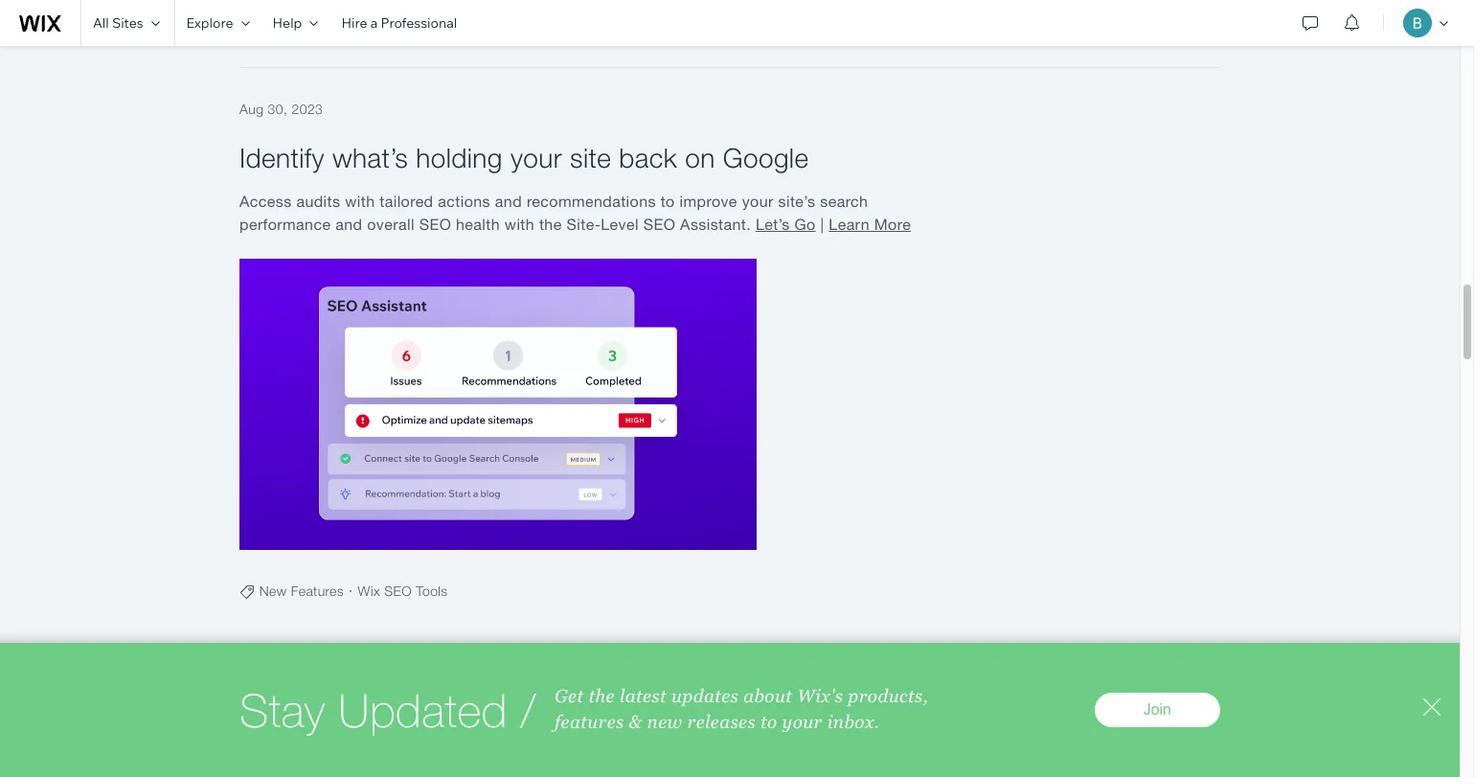 Task type: describe. For each thing, give the bounding box(es) containing it.
help
[[273, 14, 302, 32]]



Task type: vqa. For each thing, say whether or not it's contained in the screenshot.
Explore
yes



Task type: locate. For each thing, give the bounding box(es) containing it.
hire
[[342, 14, 367, 32]]

explore
[[186, 14, 233, 32]]

hire a professional link
[[330, 0, 469, 46]]

a
[[370, 14, 378, 32]]

hire a professional
[[342, 14, 457, 32]]

professional
[[381, 14, 457, 32]]

sites
[[112, 14, 143, 32]]

help button
[[261, 0, 330, 46]]

all
[[93, 14, 109, 32]]

all sites
[[93, 14, 143, 32]]



